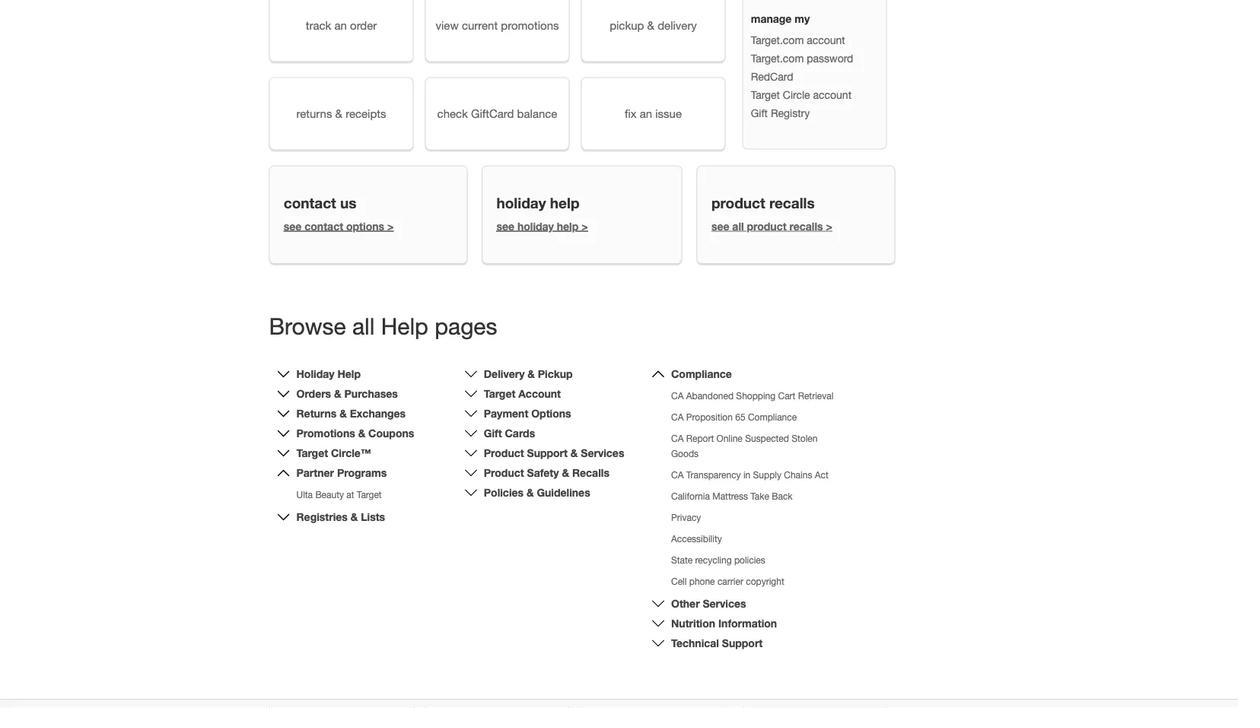 Task type: vqa. For each thing, say whether or not it's contained in the screenshot.
> associated with us
yes



Task type: describe. For each thing, give the bounding box(es) containing it.
phone
[[689, 577, 715, 587]]

& up recalls
[[571, 447, 578, 460]]

supply
[[753, 470, 782, 481]]

ulta beauty at target link
[[296, 490, 382, 500]]

& for delivery
[[647, 19, 655, 32]]

see all product recalls >
[[712, 220, 833, 233]]

my
[[795, 12, 810, 25]]

1 vertical spatial help
[[557, 220, 579, 233]]

programs
[[337, 467, 387, 479]]

ca abandoned shopping cart retrieval link
[[671, 391, 834, 401]]

registries & lists
[[296, 511, 385, 524]]

1 vertical spatial account
[[813, 89, 852, 101]]

california mattress take back
[[671, 491, 793, 502]]

nutrition
[[671, 618, 716, 630]]

carrier
[[718, 577, 744, 587]]

track an order
[[306, 19, 377, 32]]

balance
[[517, 107, 558, 120]]

view current promotions link
[[425, 0, 570, 62]]

fix
[[625, 107, 637, 120]]

giftcard
[[471, 107, 514, 120]]

holiday help
[[296, 368, 361, 381]]

privacy
[[671, 513, 701, 523]]

1 vertical spatial gift
[[484, 427, 502, 440]]

target account link
[[484, 388, 561, 400]]

gift cards link
[[484, 427, 535, 440]]

see holiday help > link
[[497, 220, 588, 233]]

current
[[462, 19, 498, 32]]

compliance link
[[671, 368, 732, 381]]

gift cards
[[484, 427, 535, 440]]

an for fix
[[640, 107, 652, 120]]

view current promotions
[[436, 19, 559, 32]]

transparency
[[686, 470, 741, 481]]

delivery & pickup link
[[484, 368, 573, 381]]

target down delivery
[[484, 388, 516, 400]]

act
[[815, 470, 829, 481]]

product support & services link
[[484, 447, 625, 460]]

accessibility link
[[671, 534, 722, 545]]

see for holiday help
[[497, 220, 515, 233]]

policies
[[734, 555, 766, 566]]

1 horizontal spatial help
[[381, 313, 428, 339]]

stolen
[[792, 433, 818, 444]]

0 vertical spatial services
[[581, 447, 625, 460]]

account
[[519, 388, 561, 400]]

lists
[[361, 511, 385, 524]]

ca for ca abandoned shopping cart retrieval
[[671, 391, 684, 401]]

pages
[[435, 313, 497, 339]]

0 vertical spatial help
[[550, 195, 580, 212]]

pickup
[[610, 19, 644, 32]]

other services
[[671, 598, 746, 610]]

returns & receipts link
[[269, 77, 414, 150]]

product for product safety & recalls
[[484, 467, 524, 479]]

registries & lists link
[[296, 511, 385, 524]]

product safety & recalls
[[484, 467, 610, 479]]

goods
[[671, 449, 699, 459]]

at
[[347, 490, 354, 500]]

ca report online suspected stolen goods link
[[671, 433, 818, 459]]

order
[[350, 19, 377, 32]]

payment options
[[484, 408, 571, 420]]

target circle™ link
[[296, 447, 371, 460]]

state recycling policies link
[[671, 555, 766, 566]]

state recycling policies
[[671, 555, 766, 566]]

0 vertical spatial account
[[807, 34, 846, 46]]

holiday help link
[[296, 368, 361, 381]]

target up partner
[[296, 447, 328, 460]]

returns & exchanges
[[296, 408, 406, 420]]

0 vertical spatial recalls
[[770, 195, 815, 212]]

back
[[772, 491, 793, 502]]

see all product recalls > link
[[712, 220, 833, 233]]

nutrition information link
[[671, 618, 777, 630]]

0 vertical spatial contact
[[284, 195, 336, 212]]

other services link
[[671, 598, 746, 610]]

california
[[671, 491, 710, 502]]

check giftcard balance
[[437, 107, 558, 120]]

pickup
[[538, 368, 573, 381]]

orders & purchases link
[[296, 388, 398, 400]]

promotions
[[296, 427, 355, 440]]

browse all help pages
[[269, 313, 497, 339]]

policies
[[484, 487, 524, 499]]

purchases
[[344, 388, 398, 400]]

see for contact us
[[284, 220, 302, 233]]

ca proposition 65 compliance link
[[671, 412, 797, 423]]

gift registry link
[[751, 107, 810, 119]]

partner programs link
[[296, 467, 387, 479]]

options
[[346, 220, 384, 233]]

suspected
[[745, 433, 789, 444]]

recalls
[[572, 467, 610, 479]]

0 vertical spatial holiday
[[497, 195, 546, 212]]

delivery
[[658, 19, 697, 32]]

online
[[717, 433, 743, 444]]

information
[[719, 618, 777, 630]]

payment options link
[[484, 408, 571, 420]]

browse
[[269, 313, 346, 339]]

nutrition information
[[671, 618, 777, 630]]

3 > from the left
[[826, 220, 833, 233]]

product recalls
[[712, 195, 815, 212]]

product safety & recalls link
[[484, 467, 610, 479]]

orders
[[296, 388, 331, 400]]



Task type: locate. For each thing, give the bounding box(es) containing it.
help up the orders & purchases link
[[338, 368, 361, 381]]

1 vertical spatial holiday
[[518, 220, 554, 233]]

redcard
[[751, 70, 794, 83]]

0 vertical spatial product
[[484, 447, 524, 460]]

support down information
[[722, 637, 763, 650]]

services up nutrition information
[[703, 598, 746, 610]]

holiday up the see holiday help >
[[497, 195, 546, 212]]

delivery & pickup
[[484, 368, 573, 381]]

all down "product recalls"
[[733, 220, 744, 233]]

65
[[736, 412, 746, 423]]

technical
[[671, 637, 719, 650]]

all for browse
[[352, 313, 375, 339]]

1 vertical spatial recalls
[[790, 220, 823, 233]]

1 horizontal spatial support
[[722, 637, 763, 650]]

1 ca from the top
[[671, 391, 684, 401]]

support for product
[[527, 447, 568, 460]]

recycling
[[695, 555, 732, 566]]

gift left registry
[[751, 107, 768, 119]]

1 vertical spatial compliance
[[748, 412, 797, 423]]

holiday down holiday help
[[518, 220, 554, 233]]

1 vertical spatial help
[[338, 368, 361, 381]]

ca proposition 65 compliance
[[671, 412, 797, 423]]

delivery
[[484, 368, 525, 381]]

0 horizontal spatial see
[[284, 220, 302, 233]]

3 see from the left
[[712, 220, 730, 233]]

target circle account link
[[751, 89, 852, 101]]

see contact options > link
[[284, 220, 394, 233]]

0 horizontal spatial >
[[387, 220, 394, 233]]

mattress
[[713, 491, 748, 502]]

2 horizontal spatial see
[[712, 220, 730, 233]]

see down "product recalls"
[[712, 220, 730, 233]]

target.com up redcard link on the right of the page
[[751, 52, 804, 65]]

pickup & delivery link
[[581, 0, 726, 62]]

2 horizontal spatial >
[[826, 220, 833, 233]]

an right track
[[335, 19, 347, 32]]

target account
[[484, 388, 561, 400]]

1 target.com from the top
[[751, 34, 804, 46]]

& up account
[[528, 368, 535, 381]]

target circle™
[[296, 447, 371, 460]]

an right the "fix"
[[640, 107, 652, 120]]

promotions & coupons
[[296, 427, 414, 440]]

technical support link
[[671, 637, 763, 650]]

1 vertical spatial target.com
[[751, 52, 804, 65]]

an
[[335, 19, 347, 32], [640, 107, 652, 120]]

help
[[550, 195, 580, 212], [557, 220, 579, 233]]

> for us
[[387, 220, 394, 233]]

1 product from the top
[[484, 447, 524, 460]]

2 > from the left
[[582, 220, 588, 233]]

returns & exchanges link
[[296, 408, 406, 420]]

compliance up abandoned at the bottom right of page
[[671, 368, 732, 381]]

1 vertical spatial all
[[352, 313, 375, 339]]

0 vertical spatial compliance
[[671, 368, 732, 381]]

see down contact us
[[284, 220, 302, 233]]

1 horizontal spatial all
[[733, 220, 744, 233]]

& for pickup
[[528, 368, 535, 381]]

1 horizontal spatial services
[[703, 598, 746, 610]]

safety
[[527, 467, 559, 479]]

ca inside ca report online suspected stolen goods
[[671, 433, 684, 444]]

1 vertical spatial support
[[722, 637, 763, 650]]

& for lists
[[351, 511, 358, 524]]

0 horizontal spatial help
[[338, 368, 361, 381]]

services up recalls
[[581, 447, 625, 460]]

2 see from the left
[[497, 220, 515, 233]]

gift inside 'target.com account target.com password redcard target circle account gift registry'
[[751, 107, 768, 119]]

other
[[671, 598, 700, 610]]

& right the returns
[[335, 107, 343, 120]]

product
[[712, 195, 765, 212], [747, 220, 787, 233]]

&
[[647, 19, 655, 32], [335, 107, 343, 120], [528, 368, 535, 381], [334, 388, 342, 400], [340, 408, 347, 420], [358, 427, 366, 440], [571, 447, 578, 460], [562, 467, 569, 479], [527, 487, 534, 499], [351, 511, 358, 524]]

target
[[751, 89, 780, 101], [484, 388, 516, 400], [296, 447, 328, 460], [357, 490, 382, 500]]

contact us
[[284, 195, 357, 212]]

see down holiday help
[[497, 220, 515, 233]]

circle
[[783, 89, 810, 101]]

& down safety
[[527, 487, 534, 499]]

beauty
[[315, 490, 344, 500]]

0 horizontal spatial all
[[352, 313, 375, 339]]

0 vertical spatial target.com
[[751, 34, 804, 46]]

cell phone carrier copyright link
[[671, 577, 785, 587]]

> for help
[[582, 220, 588, 233]]

0 vertical spatial an
[[335, 19, 347, 32]]

product down "gift cards"
[[484, 447, 524, 460]]

0 horizontal spatial gift
[[484, 427, 502, 440]]

product up policies
[[484, 467, 524, 479]]

1 horizontal spatial gift
[[751, 107, 768, 119]]

product up see all product recalls >
[[712, 195, 765, 212]]

track
[[306, 19, 331, 32]]

1 vertical spatial product
[[747, 220, 787, 233]]

& for receipts
[[335, 107, 343, 120]]

help left pages
[[381, 313, 428, 339]]

1 > from the left
[[387, 220, 394, 233]]

1 vertical spatial services
[[703, 598, 746, 610]]

gift down payment
[[484, 427, 502, 440]]

target inside 'target.com account target.com password redcard target circle account gift registry'
[[751, 89, 780, 101]]

ca up 'goods'
[[671, 433, 684, 444]]

accessibility
[[671, 534, 722, 545]]

state
[[671, 555, 693, 566]]

all for see
[[733, 220, 744, 233]]

cards
[[505, 427, 535, 440]]

ca transparency in supply chains act link
[[671, 470, 829, 481]]

1 vertical spatial an
[[640, 107, 652, 120]]

returns
[[296, 107, 332, 120]]

fix an issue link
[[581, 77, 726, 150]]

& left lists
[[351, 511, 358, 524]]

& down the orders & purchases link
[[340, 408, 347, 420]]

target.com account target.com password redcard target circle account gift registry
[[751, 34, 854, 119]]

target.com password link
[[751, 52, 854, 65]]

0 vertical spatial gift
[[751, 107, 768, 119]]

fix an issue
[[625, 107, 682, 120]]

4 ca from the top
[[671, 470, 684, 481]]

3 ca from the top
[[671, 433, 684, 444]]

target right at
[[357, 490, 382, 500]]

0 horizontal spatial an
[[335, 19, 347, 32]]

1 horizontal spatial compliance
[[748, 412, 797, 423]]

retrieval
[[798, 391, 834, 401]]

options
[[532, 408, 571, 420]]

& right pickup
[[647, 19, 655, 32]]

ca abandoned shopping cart retrieval
[[671, 391, 834, 401]]

copyright
[[746, 577, 785, 587]]

2 product from the top
[[484, 467, 524, 479]]

2 ca from the top
[[671, 412, 684, 423]]

see contact options >
[[284, 220, 394, 233]]

target.com account link
[[751, 34, 846, 46]]

services
[[581, 447, 625, 460], [703, 598, 746, 610]]

account up password
[[807, 34, 846, 46]]

ulta
[[296, 490, 313, 500]]

& for purchases
[[334, 388, 342, 400]]

0 vertical spatial help
[[381, 313, 428, 339]]

recalls down "product recalls"
[[790, 220, 823, 233]]

ca for ca report online suspected stolen goods
[[671, 433, 684, 444]]

product down "product recalls"
[[747, 220, 787, 233]]

1 horizontal spatial an
[[640, 107, 652, 120]]

& for exchanges
[[340, 408, 347, 420]]

holiday help
[[497, 195, 580, 212]]

ca for ca transparency in supply chains act
[[671, 470, 684, 481]]

product for product support & services
[[484, 447, 524, 460]]

1 vertical spatial product
[[484, 467, 524, 479]]

target down redcard
[[751, 89, 780, 101]]

cell phone carrier copyright
[[671, 577, 785, 587]]

1 horizontal spatial >
[[582, 220, 588, 233]]

& for guidelines
[[527, 487, 534, 499]]

contact up see contact options > link
[[284, 195, 336, 212]]

support up product safety & recalls link
[[527, 447, 568, 460]]

ulta beauty at target
[[296, 490, 382, 500]]

0 horizontal spatial compliance
[[671, 368, 732, 381]]

promotions & coupons link
[[296, 427, 414, 440]]

shopping
[[736, 391, 776, 401]]

2 target.com from the top
[[751, 52, 804, 65]]

target.com down manage my
[[751, 34, 804, 46]]

1 vertical spatial contact
[[305, 220, 343, 233]]

technical support
[[671, 637, 763, 650]]

ca for ca proposition 65 compliance
[[671, 412, 684, 423]]

coupons
[[369, 427, 414, 440]]

help up the see holiday help >
[[550, 195, 580, 212]]

proposition
[[686, 412, 733, 423]]

receipts
[[346, 107, 386, 120]]

& up circle™
[[358, 427, 366, 440]]

& up guidelines
[[562, 467, 569, 479]]

1 see from the left
[[284, 220, 302, 233]]

contact down contact us
[[305, 220, 343, 233]]

0 vertical spatial all
[[733, 220, 744, 233]]

circle™
[[331, 447, 371, 460]]

account right circle
[[813, 89, 852, 101]]

ca
[[671, 391, 684, 401], [671, 412, 684, 423], [671, 433, 684, 444], [671, 470, 684, 481]]

0 horizontal spatial services
[[581, 447, 625, 460]]

orders & purchases
[[296, 388, 398, 400]]

an for track
[[335, 19, 347, 32]]

promotions
[[501, 19, 559, 32]]

see holiday help >
[[497, 220, 588, 233]]

policies & guidelines link
[[484, 487, 590, 499]]

& for coupons
[[358, 427, 366, 440]]

ca down 'goods'
[[671, 470, 684, 481]]

returns
[[296, 408, 337, 420]]

all right browse in the top left of the page
[[352, 313, 375, 339]]

support for technical
[[722, 637, 763, 650]]

help down holiday help
[[557, 220, 579, 233]]

& down the holiday help
[[334, 388, 342, 400]]

partner
[[296, 467, 334, 479]]

registry
[[771, 107, 810, 119]]

holiday
[[296, 368, 335, 381]]

manage my
[[751, 12, 810, 25]]

0 horizontal spatial support
[[527, 447, 568, 460]]

0 vertical spatial product
[[712, 195, 765, 212]]

redcard link
[[751, 70, 794, 83]]

california mattress take back link
[[671, 491, 793, 502]]

1 horizontal spatial see
[[497, 220, 515, 233]]

ca left abandoned at the bottom right of page
[[671, 391, 684, 401]]

cell
[[671, 577, 687, 587]]

ca left proposition
[[671, 412, 684, 423]]

compliance up suspected
[[748, 412, 797, 423]]

check
[[437, 107, 468, 120]]

recalls up see all product recalls >
[[770, 195, 815, 212]]

product support & services
[[484, 447, 625, 460]]

0 vertical spatial support
[[527, 447, 568, 460]]



